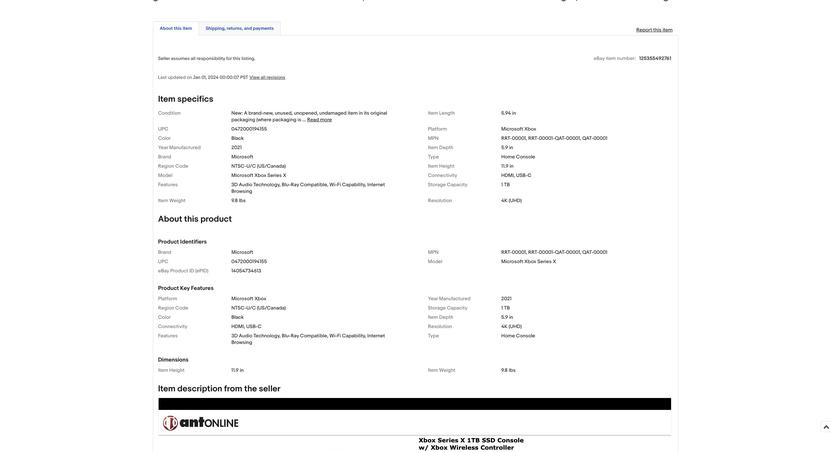 Task type: vqa. For each thing, say whether or not it's contained in the screenshot.
topmost Black
yes



Task type: describe. For each thing, give the bounding box(es) containing it.
0 vertical spatial 9.8
[[231, 198, 238, 204]]

0 horizontal spatial microsoft xbox series x
[[231, 172, 286, 179]]

3d audio technology, blu-ray compatible, wi-fi capability, internet browsing for storage capacity
[[231, 182, 385, 195]]

color for product
[[158, 315, 171, 321]]

1 vertical spatial x
[[553, 259, 556, 265]]

4k (uhd) for 9.8 lbs
[[501, 198, 522, 204]]

5.94 in
[[501, 110, 516, 116]]

0472000194155 for product identifiers
[[231, 259, 267, 265]]

1 horizontal spatial connectivity
[[428, 172, 457, 179]]

5.9 for black
[[501, 315, 508, 321]]

view
[[250, 75, 260, 80]]

1 horizontal spatial usb-
[[516, 172, 528, 179]]

unopened,
[[294, 110, 318, 116]]

1 tb for 3d audio technology, blu-ray compatible, wi-fi capability, internet browsing
[[501, 182, 510, 188]]

5.9 for 2021
[[501, 145, 508, 151]]

1 horizontal spatial 9.8
[[501, 368, 508, 374]]

unused,
[[275, 110, 293, 116]]

shipping, returns, and payments button
[[206, 25, 274, 31]]

14054734613
[[231, 268, 261, 274]]

item left number:
[[606, 55, 616, 62]]

2024
[[208, 75, 219, 80]]

capability, for storage capacity
[[342, 182, 366, 188]]

0 horizontal spatial item height
[[158, 368, 185, 374]]

key
[[180, 285, 190, 292]]

0 horizontal spatial hdmi, usb-c
[[231, 324, 262, 330]]

0 horizontal spatial 11.9 in
[[231, 368, 244, 374]]

this for about this item
[[174, 25, 182, 31]]

1 for ntsc-u/c (us/canada)
[[501, 305, 503, 312]]

capacity for 3d audio technology, blu-ray compatible, wi-fi capability, internet browsing
[[447, 182, 468, 188]]

1 horizontal spatial item weight
[[428, 368, 456, 374]]

console for item specifics
[[516, 154, 535, 160]]

0 vertical spatial microsoft xbox
[[501, 126, 536, 132]]

item right report
[[663, 27, 673, 33]]

1 vertical spatial 2021
[[501, 296, 512, 302]]

compatible, for storage capacity
[[300, 182, 328, 188]]

1 tb for ntsc-u/c (us/canada)
[[501, 305, 510, 312]]

0 vertical spatial year
[[158, 145, 168, 151]]

fi for storage capacity
[[337, 182, 341, 188]]

original
[[371, 110, 387, 116]]

last updated on jan 01, 2024 00:00:07 pst view all revisions
[[158, 75, 285, 80]]

item for item height
[[428, 368, 438, 374]]

more
[[320, 117, 332, 123]]

u/c for storage
[[247, 305, 256, 312]]

region for storage capacity
[[158, 305, 174, 312]]

dimensions
[[158, 357, 189, 364]]

00001 for microsoft
[[594, 250, 608, 256]]

product
[[201, 214, 232, 225]]

1 vertical spatial product
[[170, 268, 188, 274]]

01,
[[202, 75, 207, 80]]

revisions
[[267, 75, 285, 80]]

pst
[[240, 75, 248, 80]]

1 packaging from the left
[[231, 117, 255, 123]]

new: a brand-new, unused, unopened, undamaged item in its original packaging (where packaging is ...
[[231, 110, 387, 123]]

4k (uhd) for hdmi, usb-c
[[501, 324, 522, 330]]

this right for
[[233, 56, 240, 61]]

for
[[226, 56, 232, 61]]

0 vertical spatial 11.9 in
[[501, 163, 514, 169]]

mpn for black
[[428, 135, 439, 142]]

upc for product identifiers
[[158, 259, 168, 265]]

resolution for 9.8 lbs
[[428, 198, 452, 204]]

item inside new: a brand-new, unused, unopened, undamaged item in its original packaging (where packaging is ...
[[348, 110, 358, 116]]

0 horizontal spatial all
[[191, 56, 196, 61]]

brand-
[[249, 110, 264, 116]]

about this item
[[160, 25, 192, 31]]

1 horizontal spatial all
[[261, 75, 266, 80]]

1 vertical spatial lbs
[[509, 368, 516, 374]]

home for product key features
[[501, 333, 515, 340]]

on
[[187, 75, 192, 80]]

item description from the seller
[[158, 384, 281, 395]]

home console for item specifics
[[501, 154, 535, 160]]

1 vertical spatial features
[[191, 285, 214, 292]]

responsibility
[[197, 56, 225, 61]]

1 vertical spatial platform
[[158, 296, 177, 302]]

0 horizontal spatial 2021
[[231, 145, 242, 151]]

product key features
[[158, 285, 214, 292]]

ray for storage capacity
[[291, 182, 299, 188]]

1 vertical spatial 11.9
[[231, 368, 239, 374]]

3d for storage capacity
[[231, 182, 238, 188]]

ntsc-u/c (us/canada) for item height
[[231, 163, 286, 169]]

1 vertical spatial weight
[[439, 368, 456, 374]]

audio for type
[[239, 333, 252, 340]]

region for item height
[[158, 163, 174, 169]]

0 horizontal spatial manufactured
[[169, 145, 201, 151]]

capability, for type
[[342, 333, 366, 340]]

0 horizontal spatial model
[[158, 172, 173, 179]]

1 vertical spatial microsoft xbox series x
[[501, 259, 556, 265]]

1 vertical spatial usb-
[[246, 324, 258, 330]]

in for year manufactured
[[509, 145, 513, 151]]

5.94
[[501, 110, 511, 116]]

item for condition
[[428, 110, 438, 116]]

item for region code
[[428, 163, 438, 169]]

1 horizontal spatial year
[[428, 296, 438, 302]]

payments
[[253, 25, 274, 31]]

0 vertical spatial 9.8 lbs
[[231, 198, 246, 204]]

1 horizontal spatial 11.9
[[501, 163, 509, 169]]

internet for storage capacity
[[368, 182, 385, 188]]

and
[[244, 25, 252, 31]]

0 vertical spatial lbs
[[239, 198, 246, 204]]

this for report this item
[[654, 27, 662, 33]]

upc for item specifics
[[158, 126, 168, 132]]

shipping,
[[206, 25, 226, 31]]

id
[[189, 268, 194, 274]]

view all revisions link
[[248, 74, 285, 81]]

last
[[158, 75, 167, 80]]

audio for storage capacity
[[239, 182, 252, 188]]

black for product key features
[[231, 315, 244, 321]]

tb for 3d audio technology, blu-ray compatible, wi-fi capability, internet browsing
[[504, 182, 510, 188]]

about this item button
[[160, 25, 192, 31]]

0 vertical spatial platform
[[428, 126, 447, 132]]

about for about this item
[[160, 25, 173, 31]]

storage capacity for ntsc-u/c (us/canada)
[[428, 305, 468, 312]]

item inside "button"
[[183, 25, 192, 31]]

0 vertical spatial c
[[528, 172, 532, 179]]

features for storage capacity
[[158, 182, 178, 188]]

1 horizontal spatial hdmi, usb-c
[[501, 172, 532, 179]]

4k for 9.8 lbs
[[501, 198, 508, 204]]

0 vertical spatial x
[[283, 172, 286, 179]]

new:
[[231, 110, 243, 116]]

read more button
[[307, 117, 332, 123]]

new,
[[264, 110, 274, 116]]

length
[[439, 110, 455, 116]]

in for color
[[509, 315, 513, 321]]

in for region code
[[510, 163, 514, 169]]

00001- for microsoft
[[539, 250, 555, 256]]

(us/canada) for storage
[[257, 305, 286, 312]]

1 vertical spatial microsoft xbox
[[231, 296, 267, 302]]

blu- for type
[[282, 333, 291, 340]]

3d audio technology, blu-ray compatible, wi-fi capability, internet browsing for type
[[231, 333, 385, 346]]

a
[[244, 110, 247, 116]]

3d for type
[[231, 333, 238, 340]]

2 packaging from the left
[[273, 117, 297, 123]]

00:00:07
[[220, 75, 239, 80]]

region code for storage capacity
[[158, 305, 188, 312]]

item specifics
[[158, 94, 213, 104]]

0 vertical spatial height
[[439, 163, 455, 169]]

0 horizontal spatial weight
[[169, 198, 186, 204]]

type for item specifics
[[428, 154, 439, 160]]

type for product key features
[[428, 333, 439, 340]]

home console for product key features
[[501, 333, 535, 340]]

read
[[307, 117, 319, 123]]

shipping, returns, and payments
[[206, 25, 274, 31]]

about for about this product
[[158, 214, 182, 225]]

report this item link
[[633, 23, 676, 36]]

storage for ntsc-u/c (us/canada)
[[428, 305, 446, 312]]

listing.
[[242, 56, 256, 61]]

browsing for storage capacity
[[231, 188, 252, 195]]

ntsc- for storage
[[231, 305, 247, 312]]

the
[[244, 384, 257, 395]]

storage for 3d audio technology, blu-ray compatible, wi-fi capability, internet browsing
[[428, 182, 446, 188]]

1 vertical spatial c
[[258, 324, 262, 330]]

description
[[177, 384, 222, 395]]

assumes
[[171, 56, 190, 61]]

jan
[[193, 75, 200, 80]]



Task type: locate. For each thing, give the bounding box(es) containing it.
ntsc-u/c (us/canada) for storage capacity
[[231, 305, 286, 312]]

brand for type
[[158, 154, 171, 160]]

0 vertical spatial capability,
[[342, 182, 366, 188]]

2 3d audio technology, blu-ray compatible, wi-fi capability, internet browsing from the top
[[231, 333, 385, 346]]

2 type from the top
[[428, 333, 439, 340]]

this inside "button"
[[174, 25, 182, 31]]

ntsc-u/c (us/canada)
[[231, 163, 286, 169], [231, 305, 286, 312]]

0 horizontal spatial year manufactured
[[158, 145, 201, 151]]

1 horizontal spatial platform
[[428, 126, 447, 132]]

1 vertical spatial browsing
[[231, 340, 252, 346]]

1 vertical spatial resolution
[[428, 324, 452, 330]]

1 horizontal spatial series
[[538, 259, 552, 265]]

ebay left number:
[[594, 55, 605, 62]]

upc
[[158, 126, 168, 132], [158, 259, 168, 265]]

product for key
[[158, 285, 179, 292]]

2 vertical spatial features
[[158, 333, 178, 340]]

2 u/c from the top
[[247, 305, 256, 312]]

blu- for storage capacity
[[282, 182, 291, 188]]

1 vertical spatial internet
[[368, 333, 385, 340]]

1 vertical spatial capability,
[[342, 333, 366, 340]]

125355492761
[[639, 55, 672, 62]]

features for type
[[158, 333, 178, 340]]

mpn
[[428, 135, 439, 142], [428, 250, 439, 256]]

1 vertical spatial region code
[[158, 305, 188, 312]]

storage capacity
[[428, 182, 468, 188], [428, 305, 468, 312]]

1 technology, from the top
[[254, 182, 281, 188]]

from
[[224, 384, 242, 395]]

1 vertical spatial compatible,
[[300, 333, 328, 340]]

microsoft
[[501, 126, 523, 132], [231, 154, 253, 160], [231, 172, 253, 179], [231, 250, 253, 256], [501, 259, 523, 265], [231, 296, 253, 302]]

1 3d audio technology, blu-ray compatible, wi-fi capability, internet browsing from the top
[[231, 182, 385, 195]]

2 internet from the top
[[368, 333, 385, 340]]

1 horizontal spatial manufactured
[[439, 296, 471, 302]]

1 region code from the top
[[158, 163, 188, 169]]

2 color from the top
[[158, 315, 171, 321]]

technology, for type
[[254, 333, 281, 340]]

rrt-
[[501, 135, 512, 142], [528, 135, 539, 142], [501, 250, 512, 256], [528, 250, 539, 256]]

manufactured
[[169, 145, 201, 151], [439, 296, 471, 302]]

0 vertical spatial ebay
[[594, 55, 605, 62]]

00001
[[594, 135, 608, 142], [594, 250, 608, 256]]

2 region from the top
[[158, 305, 174, 312]]

wi-
[[330, 182, 337, 188], [330, 333, 337, 340]]

1 vertical spatial depth
[[439, 315, 453, 321]]

microsoft xbox
[[501, 126, 536, 132], [231, 296, 267, 302]]

2 1 tb from the top
[[501, 305, 510, 312]]

console
[[516, 154, 535, 160], [516, 333, 535, 340]]

u/c for item
[[247, 163, 256, 169]]

tab list
[[153, 20, 679, 35]]

0 vertical spatial hdmi,
[[501, 172, 515, 179]]

ebay for ebay item number: 125355492761
[[594, 55, 605, 62]]

0 vertical spatial home console
[[501, 154, 535, 160]]

1 horizontal spatial weight
[[439, 368, 456, 374]]

1 00001- from the top
[[539, 135, 555, 142]]

0 vertical spatial item weight
[[158, 198, 186, 204]]

in for condition
[[512, 110, 516, 116]]

color
[[158, 135, 171, 142], [158, 315, 171, 321]]

1 vertical spatial year manufactured
[[428, 296, 471, 302]]

0 vertical spatial 00001
[[594, 135, 608, 142]]

item height
[[428, 163, 455, 169], [158, 368, 185, 374]]

1 vertical spatial model
[[428, 259, 443, 265]]

00001- for black
[[539, 135, 555, 142]]

updated
[[168, 75, 186, 80]]

2 browsing from the top
[[231, 340, 252, 346]]

1 code from the top
[[175, 163, 188, 169]]

rrt-00001, rrt-00001-qat-00001, qat-00001 for black
[[501, 135, 608, 142]]

1 (uhd) from the top
[[509, 198, 522, 204]]

None text field
[[159, 0, 207, 2], [357, 0, 375, 2], [159, 0, 207, 2], [357, 0, 375, 2]]

packaging down unused,
[[273, 117, 297, 123]]

black
[[231, 135, 244, 142], [231, 315, 244, 321]]

type
[[428, 154, 439, 160], [428, 333, 439, 340]]

returns,
[[227, 25, 243, 31]]

1 vertical spatial upc
[[158, 259, 168, 265]]

0 vertical spatial connectivity
[[428, 172, 457, 179]]

0 vertical spatial about
[[160, 25, 173, 31]]

2 compatible, from the top
[[300, 333, 328, 340]]

2 4k from the top
[[501, 324, 508, 330]]

tb for ntsc-u/c (us/canada)
[[504, 305, 510, 312]]

browsing
[[231, 188, 252, 195], [231, 340, 252, 346]]

tb
[[504, 182, 510, 188], [504, 305, 510, 312]]

1 vertical spatial 11.9 in
[[231, 368, 244, 374]]

1 vertical spatial 4k (uhd)
[[501, 324, 522, 330]]

2 4k (uhd) from the top
[[501, 324, 522, 330]]

0 horizontal spatial series
[[268, 172, 282, 179]]

model
[[158, 172, 173, 179], [428, 259, 443, 265]]

2 ray from the top
[[291, 333, 299, 340]]

read more
[[307, 117, 332, 123]]

1 u/c from the top
[[247, 163, 256, 169]]

2 ntsc-u/c (us/canada) from the top
[[231, 305, 286, 312]]

2 00001 from the top
[[594, 250, 608, 256]]

2 (uhd) from the top
[[509, 324, 522, 330]]

item left shipping, at the top left of page
[[183, 25, 192, 31]]

1 horizontal spatial height
[[439, 163, 455, 169]]

identifiers
[[180, 239, 207, 245]]

mpn for microsoft
[[428, 250, 439, 256]]

product
[[158, 239, 179, 245], [170, 268, 188, 274], [158, 285, 179, 292]]

1 compatible, from the top
[[300, 182, 328, 188]]

1 vertical spatial 9.8 lbs
[[501, 368, 516, 374]]

1 5.9 in from the top
[[501, 145, 513, 151]]

this up assumes
[[174, 25, 182, 31]]

item length
[[428, 110, 455, 116]]

rrt-00001, rrt-00001-qat-00001, qat-00001 for microsoft
[[501, 250, 608, 256]]

1 0472000194155 from the top
[[231, 126, 267, 132]]

0 horizontal spatial 9.8
[[231, 198, 238, 204]]

2 home from the top
[[501, 333, 515, 340]]

c
[[528, 172, 532, 179], [258, 324, 262, 330]]

1 tb
[[501, 182, 510, 188], [501, 305, 510, 312]]

1 mpn from the top
[[428, 135, 439, 142]]

0 vertical spatial 00001-
[[539, 135, 555, 142]]

capability,
[[342, 182, 366, 188], [342, 333, 366, 340]]

1 5.9 from the top
[[501, 145, 508, 151]]

storage
[[428, 182, 446, 188], [428, 305, 446, 312]]

9.8
[[231, 198, 238, 204], [501, 368, 508, 374]]

0 vertical spatial microsoft xbox series x
[[231, 172, 286, 179]]

0 vertical spatial 3d
[[231, 182, 238, 188]]

depth for black
[[439, 315, 453, 321]]

product left key
[[158, 285, 179, 292]]

report this item
[[637, 27, 673, 33]]

2 storage from the top
[[428, 305, 446, 312]]

report
[[637, 27, 652, 33]]

1 region from the top
[[158, 163, 174, 169]]

2 blu- from the top
[[282, 333, 291, 340]]

1 vertical spatial home console
[[501, 333, 535, 340]]

brand for mpn
[[158, 250, 171, 256]]

weight
[[169, 198, 186, 204], [439, 368, 456, 374]]

code for item height
[[175, 163, 188, 169]]

0 vertical spatial 11.9
[[501, 163, 509, 169]]

2 black from the top
[[231, 315, 244, 321]]

item for year manufactured
[[428, 145, 438, 151]]

all right view
[[261, 75, 266, 80]]

1 3d from the top
[[231, 182, 238, 188]]

0 vertical spatial 5.9 in
[[501, 145, 513, 151]]

1 type from the top
[[428, 154, 439, 160]]

item for color
[[428, 315, 438, 321]]

5.9 in for black
[[501, 315, 513, 321]]

1 horizontal spatial packaging
[[273, 117, 297, 123]]

rrt-00001, rrt-00001-qat-00001, qat-00001
[[501, 135, 608, 142], [501, 250, 608, 256]]

1 upc from the top
[[158, 126, 168, 132]]

internet
[[368, 182, 385, 188], [368, 333, 385, 340]]

ebay left id
[[158, 268, 169, 274]]

0 horizontal spatial 9.8 lbs
[[231, 198, 246, 204]]

brand
[[158, 154, 171, 160], [158, 250, 171, 256]]

home for item specifics
[[501, 154, 515, 160]]

2 item depth from the top
[[428, 315, 453, 321]]

1 home from the top
[[501, 154, 515, 160]]

1 vertical spatial color
[[158, 315, 171, 321]]

(uhd) for 9.8 lbs
[[509, 198, 522, 204]]

0 vertical spatial 1
[[501, 182, 503, 188]]

wi- for type
[[330, 333, 337, 340]]

0 horizontal spatial c
[[258, 324, 262, 330]]

product left id
[[170, 268, 188, 274]]

00001 for black
[[594, 135, 608, 142]]

1 black from the top
[[231, 135, 244, 142]]

2 rrt-00001, rrt-00001-qat-00001, qat-00001 from the top
[[501, 250, 608, 256]]

1 horizontal spatial c
[[528, 172, 532, 179]]

1 item depth from the top
[[428, 145, 453, 151]]

ntsc-
[[231, 163, 247, 169], [231, 305, 247, 312]]

00001,
[[512, 135, 527, 142], [566, 135, 581, 142], [512, 250, 527, 256], [566, 250, 581, 256]]

0 horizontal spatial ebay
[[158, 268, 169, 274]]

1 wi- from the top
[[330, 182, 337, 188]]

2 audio from the top
[[239, 333, 252, 340]]

specifics
[[177, 94, 213, 104]]

home console
[[501, 154, 535, 160], [501, 333, 535, 340]]

seller assumes all responsibility for this listing.
[[158, 56, 256, 61]]

this for about this product
[[184, 214, 199, 225]]

xbox
[[525, 126, 536, 132], [255, 172, 267, 179], [525, 259, 536, 265], [255, 296, 267, 302]]

product left identifiers
[[158, 239, 179, 245]]

resolution
[[428, 198, 452, 204], [428, 324, 452, 330]]

0 vertical spatial (uhd)
[[509, 198, 522, 204]]

0 vertical spatial internet
[[368, 182, 385, 188]]

1 horizontal spatial item height
[[428, 163, 455, 169]]

0472000194155 up 14054734613 on the bottom
[[231, 259, 267, 265]]

storage capacity for 3d audio technology, blu-ray compatible, wi-fi capability, internet browsing
[[428, 182, 468, 188]]

fi
[[337, 182, 341, 188], [337, 333, 341, 340]]

0 horizontal spatial year
[[158, 145, 168, 151]]

1 horizontal spatial 9.8 lbs
[[501, 368, 516, 374]]

2 storage capacity from the top
[[428, 305, 468, 312]]

(uhd) for hdmi, usb-c
[[509, 324, 522, 330]]

0472000194155 down a
[[231, 126, 267, 132]]

0 vertical spatial product
[[158, 239, 179, 245]]

undamaged
[[319, 110, 347, 116]]

compatible, for type
[[300, 333, 328, 340]]

year manufactured
[[158, 145, 201, 151], [428, 296, 471, 302]]

1 vertical spatial type
[[428, 333, 439, 340]]

1 vertical spatial manufactured
[[439, 296, 471, 302]]

platform down item length
[[428, 126, 447, 132]]

1 horizontal spatial ebay
[[594, 55, 605, 62]]

2 capability, from the top
[[342, 333, 366, 340]]

2 fi from the top
[[337, 333, 341, 340]]

1 vertical spatial ray
[[291, 333, 299, 340]]

2 00001- from the top
[[539, 250, 555, 256]]

0 vertical spatial tb
[[504, 182, 510, 188]]

microsoft xbox down 5.94 in
[[501, 126, 536, 132]]

1 internet from the top
[[368, 182, 385, 188]]

1 tb from the top
[[504, 182, 510, 188]]

0 vertical spatial audio
[[239, 182, 252, 188]]

seller
[[259, 384, 281, 395]]

1 depth from the top
[[439, 145, 453, 151]]

2 5.9 from the top
[[501, 315, 508, 321]]

1 vertical spatial 00001
[[594, 250, 608, 256]]

capacity for ntsc-u/c (us/canada)
[[447, 305, 468, 312]]

1 capacity from the top
[[447, 182, 468, 188]]

0 vertical spatial 4k
[[501, 198, 508, 204]]

1 storage from the top
[[428, 182, 446, 188]]

1 for 3d audio technology, blu-ray compatible, wi-fi capability, internet browsing
[[501, 182, 503, 188]]

all right assumes
[[191, 56, 196, 61]]

this
[[174, 25, 182, 31], [654, 27, 662, 33], [233, 56, 240, 61], [184, 214, 199, 225]]

1 vertical spatial 00001-
[[539, 250, 555, 256]]

1 ntsc- from the top
[[231, 163, 247, 169]]

0 horizontal spatial connectivity
[[158, 324, 187, 330]]

about inside "button"
[[160, 25, 173, 31]]

0 vertical spatial 5.9
[[501, 145, 508, 151]]

1 4k from the top
[[501, 198, 508, 204]]

0 vertical spatial (us/canada)
[[257, 163, 286, 169]]

0 vertical spatial depth
[[439, 145, 453, 151]]

about up the seller
[[160, 25, 173, 31]]

features
[[158, 182, 178, 188], [191, 285, 214, 292], [158, 333, 178, 340]]

height
[[439, 163, 455, 169], [169, 368, 185, 374]]

1 storage capacity from the top
[[428, 182, 468, 188]]

1 4k (uhd) from the top
[[501, 198, 522, 204]]

about
[[160, 25, 173, 31], [158, 214, 182, 225]]

(epid)
[[195, 268, 208, 274]]

0 vertical spatial technology,
[[254, 182, 281, 188]]

1 browsing from the top
[[231, 188, 252, 195]]

condition
[[158, 110, 181, 116]]

0472000194155
[[231, 126, 267, 132], [231, 259, 267, 265]]

2 depth from the top
[[439, 315, 453, 321]]

2 1 from the top
[[501, 305, 503, 312]]

browsing for type
[[231, 340, 252, 346]]

0 horizontal spatial packaging
[[231, 117, 255, 123]]

2 brand from the top
[[158, 250, 171, 256]]

depth for 2021
[[439, 145, 453, 151]]

internet for type
[[368, 333, 385, 340]]

fi for type
[[337, 333, 341, 340]]

1 rrt-00001, rrt-00001-qat-00001, qat-00001 from the top
[[501, 135, 608, 142]]

code for storage capacity
[[175, 305, 188, 312]]

ntsc- for item
[[231, 163, 247, 169]]

code
[[175, 163, 188, 169], [175, 305, 188, 312]]

1 color from the top
[[158, 135, 171, 142]]

ray for type
[[291, 333, 299, 340]]

1 resolution from the top
[[428, 198, 452, 204]]

1 vertical spatial 0472000194155
[[231, 259, 267, 265]]

microsoft xbox series x
[[231, 172, 286, 179], [501, 259, 556, 265]]

1 vertical spatial hdmi, usb-c
[[231, 324, 262, 330]]

item left its
[[348, 110, 358, 116]]

this right report
[[654, 27, 662, 33]]

2 5.9 in from the top
[[501, 315, 513, 321]]

packaging down a
[[231, 117, 255, 123]]

1 vertical spatial 1 tb
[[501, 305, 510, 312]]

upc down condition
[[158, 126, 168, 132]]

0 vertical spatial resolution
[[428, 198, 452, 204]]

0 vertical spatial weight
[[169, 198, 186, 204]]

0 vertical spatial ray
[[291, 182, 299, 188]]

1 audio from the top
[[239, 182, 252, 188]]

item weight
[[158, 198, 186, 204], [428, 368, 456, 374]]

2 home console from the top
[[501, 333, 535, 340]]

1 fi from the top
[[337, 182, 341, 188]]

ebay item number: 125355492761
[[594, 55, 672, 62]]

resolution for hdmi, usb-c
[[428, 324, 452, 330]]

is
[[298, 117, 301, 123]]

1 00001 from the top
[[594, 135, 608, 142]]

capacity
[[447, 182, 468, 188], [447, 305, 468, 312]]

upc up ebay product id (epid)
[[158, 259, 168, 265]]

technology, for storage capacity
[[254, 182, 281, 188]]

00001-
[[539, 135, 555, 142], [539, 250, 555, 256]]

black for item specifics
[[231, 135, 244, 142]]

1 (us/canada) from the top
[[257, 163, 286, 169]]

1 vertical spatial ebay
[[158, 268, 169, 274]]

lbs
[[239, 198, 246, 204], [509, 368, 516, 374]]

1 vertical spatial connectivity
[[158, 324, 187, 330]]

1 brand from the top
[[158, 154, 171, 160]]

seller
[[158, 56, 170, 61]]

ebay for ebay product id (epid)
[[158, 268, 169, 274]]

2 mpn from the top
[[428, 250, 439, 256]]

console for product key features
[[516, 333, 535, 340]]

region code
[[158, 163, 188, 169], [158, 305, 188, 312]]

1 capability, from the top
[[342, 182, 366, 188]]

2 technology, from the top
[[254, 333, 281, 340]]

2 tb from the top
[[504, 305, 510, 312]]

2 console from the top
[[516, 333, 535, 340]]

2 (us/canada) from the top
[[257, 305, 286, 312]]

1 1 tb from the top
[[501, 182, 510, 188]]

2 3d from the top
[[231, 333, 238, 340]]

this up identifiers
[[184, 214, 199, 225]]

4k for hdmi, usb-c
[[501, 324, 508, 330]]

1 vertical spatial hdmi,
[[231, 324, 245, 330]]

2 resolution from the top
[[428, 324, 452, 330]]

0 vertical spatial series
[[268, 172, 282, 179]]

2 wi- from the top
[[330, 333, 337, 340]]

0 vertical spatial features
[[158, 182, 178, 188]]

1 horizontal spatial microsoft xbox series x
[[501, 259, 556, 265]]

0 vertical spatial browsing
[[231, 188, 252, 195]]

1 home console from the top
[[501, 154, 535, 160]]

product for identifiers
[[158, 239, 179, 245]]

item depth for black
[[428, 315, 453, 321]]

1 horizontal spatial model
[[428, 259, 443, 265]]

about this product
[[158, 214, 232, 225]]

1 vertical spatial wi-
[[330, 333, 337, 340]]

(us/canada) for item
[[257, 163, 286, 169]]

9.8 lbs
[[231, 198, 246, 204], [501, 368, 516, 374]]

1 horizontal spatial year manufactured
[[428, 296, 471, 302]]

microsoft xbox down 14054734613 on the bottom
[[231, 296, 267, 302]]

2 capacity from the top
[[447, 305, 468, 312]]

(where
[[256, 117, 272, 123]]

2 upc from the top
[[158, 259, 168, 265]]

1 vertical spatial item height
[[158, 368, 185, 374]]

1 ntsc-u/c (us/canada) from the top
[[231, 163, 286, 169]]

1 horizontal spatial hdmi,
[[501, 172, 515, 179]]

1 vertical spatial fi
[[337, 333, 341, 340]]

ebay product id (epid)
[[158, 268, 208, 274]]

1 blu- from the top
[[282, 182, 291, 188]]

its
[[364, 110, 369, 116]]

1 vertical spatial region
[[158, 305, 174, 312]]

color for item
[[158, 135, 171, 142]]

all
[[191, 56, 196, 61], [261, 75, 266, 80]]

1 vertical spatial height
[[169, 368, 185, 374]]

number:
[[617, 55, 636, 62]]

2 0472000194155 from the top
[[231, 259, 267, 265]]

None text field
[[459, 0, 479, 2], [567, 0, 607, 2], [669, 0, 718, 2], [459, 0, 479, 2], [567, 0, 607, 2], [669, 0, 718, 2]]

compatible,
[[300, 182, 328, 188], [300, 333, 328, 340]]

platform
[[428, 126, 447, 132], [158, 296, 177, 302]]

2021
[[231, 145, 242, 151], [501, 296, 512, 302]]

ray
[[291, 182, 299, 188], [291, 333, 299, 340]]

(uhd)
[[509, 198, 522, 204], [509, 324, 522, 330]]

home
[[501, 154, 515, 160], [501, 333, 515, 340]]

...
[[302, 117, 306, 123]]

11.9
[[501, 163, 509, 169], [231, 368, 239, 374]]

in inside new: a brand-new, unused, unopened, undamaged item in its original packaging (where packaging is ...
[[359, 110, 363, 116]]

platform down product key features
[[158, 296, 177, 302]]

2 region code from the top
[[158, 305, 188, 312]]

region code for item height
[[158, 163, 188, 169]]

hdmi, usb-c
[[501, 172, 532, 179], [231, 324, 262, 330]]

2 ntsc- from the top
[[231, 305, 247, 312]]

2 code from the top
[[175, 305, 188, 312]]

about up product identifiers
[[158, 214, 182, 225]]

tab list containing about this item
[[153, 20, 679, 35]]

1 console from the top
[[516, 154, 535, 160]]

0 horizontal spatial x
[[283, 172, 286, 179]]

5.9 in for 2021
[[501, 145, 513, 151]]

1 vertical spatial u/c
[[247, 305, 256, 312]]

hdmi,
[[501, 172, 515, 179], [231, 324, 245, 330]]

1 1 from the top
[[501, 182, 503, 188]]

item for seller assumes all responsibility for this listing.
[[158, 94, 176, 104]]

0472000194155 for item specifics
[[231, 126, 267, 132]]

product identifiers
[[158, 239, 207, 245]]

1 ray from the top
[[291, 182, 299, 188]]



